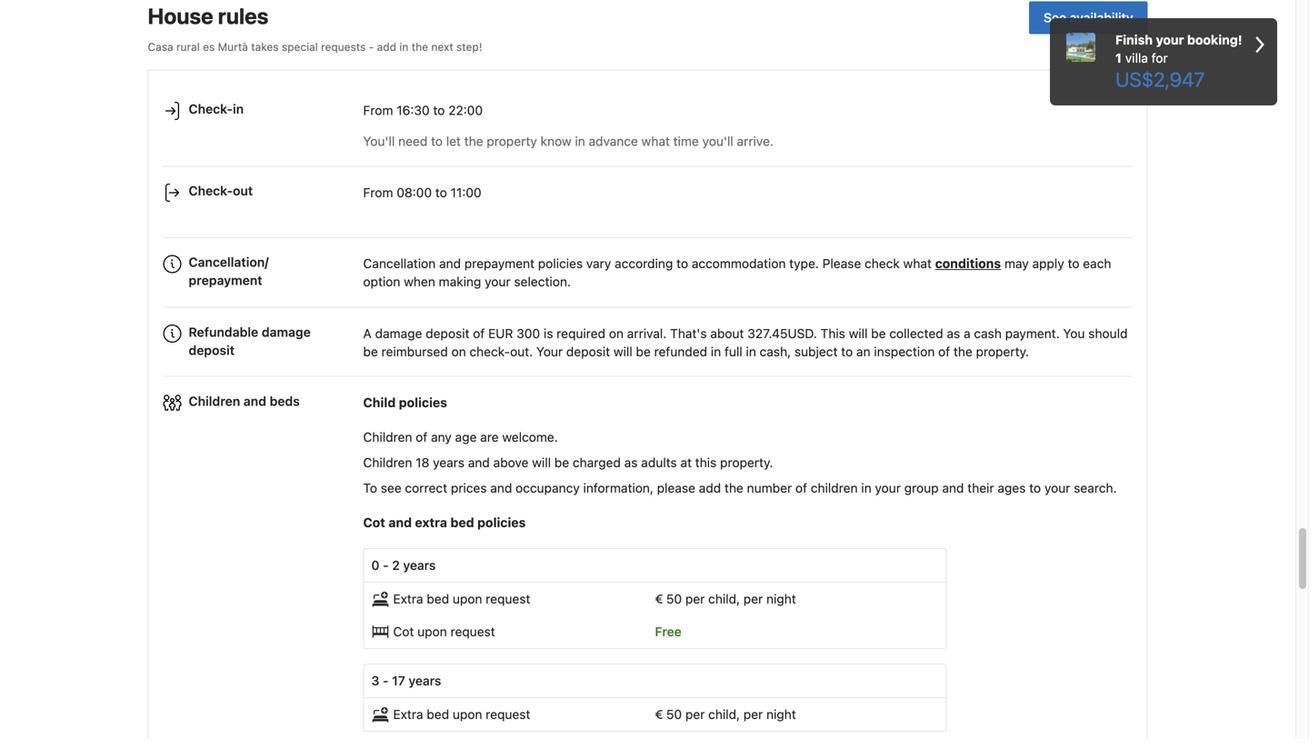 Task type: vqa. For each thing, say whether or not it's contained in the screenshot.
Accommodations within the Other Accommodations 29 vacation rentals 26 cottages
no



Task type: describe. For each thing, give the bounding box(es) containing it.
extra for 17
[[393, 707, 423, 722]]

from for from 08:00 to 11:00
[[363, 185, 393, 200]]

your
[[536, 344, 563, 359]]

selection.
[[514, 274, 571, 289]]

cot for cot and extra bed policies
[[363, 515, 385, 530]]

extra for 2
[[393, 592, 423, 607]]

children
[[811, 481, 858, 496]]

1 horizontal spatial will
[[614, 344, 633, 359]]

any
[[431, 430, 452, 445]]

add for in
[[377, 40, 396, 53]]

ages
[[998, 481, 1026, 496]]

apply
[[1032, 256, 1064, 271]]

you'll
[[363, 134, 395, 149]]

0 - 2 years
[[371, 558, 436, 573]]

murtà
[[218, 40, 248, 53]]

house rules
[[148, 3, 269, 28]]

their
[[968, 481, 994, 496]]

the inside the a damage deposit of eur 300 is required on arrival. that's about 327.45usd. this will be collected as a cash payment. you should be reimbursed on check-out. your deposit will be refunded in full in cash, subject to an inspection of the property.
[[954, 344, 973, 359]]

that's
[[670, 326, 707, 341]]

18
[[416, 455, 429, 470]]

night for 3 - 17 years
[[767, 707, 796, 722]]

cot upon request
[[393, 624, 495, 639]]

1
[[1116, 50, 1122, 65]]

out
[[233, 183, 253, 198]]

information,
[[583, 481, 654, 496]]

a damage deposit of eur 300 is required on arrival. that's about 327.45usd. this will be collected as a cash payment. you should be reimbursed on check-out. your deposit will be refunded in full in cash, subject to an inspection of the property.
[[363, 326, 1128, 359]]

prices
[[451, 481, 487, 496]]

check-out
[[189, 183, 253, 198]]

a
[[363, 326, 372, 341]]

1 horizontal spatial on
[[609, 326, 624, 341]]

inspection
[[874, 344, 935, 359]]

should
[[1089, 326, 1128, 341]]

17
[[392, 673, 405, 688]]

extra bed upon request for 0 - 2 years
[[393, 592, 530, 607]]

€ 50 per child, per night for 3 - 17 years
[[655, 707, 796, 722]]

to see correct prices and occupancy information, please add the number of children in your group and their ages to your search.
[[363, 481, 1117, 496]]

3 - 17 years
[[371, 673, 441, 688]]

to left let at the left
[[431, 134, 443, 149]]

booking!
[[1187, 32, 1242, 47]]

0 vertical spatial years
[[433, 455, 465, 470]]

casa
[[148, 40, 173, 53]]

- for 3
[[383, 673, 389, 688]]

next
[[431, 40, 453, 53]]

takes
[[251, 40, 279, 53]]

es
[[203, 40, 215, 53]]

children for children and beds
[[189, 394, 240, 409]]

0 horizontal spatial will
[[532, 455, 551, 470]]

€ 50 for 0 - 2 years
[[655, 592, 682, 607]]

children 18 years and above will be charged as adults at this property.
[[363, 455, 773, 470]]

in left next
[[400, 40, 409, 53]]

may
[[1005, 256, 1029, 271]]

availability
[[1070, 10, 1133, 25]]

each
[[1083, 256, 1111, 271]]

children for children 18 years and above will be charged as adults at this property.
[[363, 455, 412, 470]]

cancellation/ prepayment
[[189, 255, 269, 288]]

years for 0 - 2 years
[[403, 558, 436, 573]]

cot for cot upon request
[[393, 624, 414, 639]]

16:30
[[397, 103, 430, 118]]

option
[[363, 274, 400, 289]]

0
[[371, 558, 380, 573]]

damage for refundable
[[262, 324, 311, 339]]

when
[[404, 274, 435, 289]]

know
[[541, 134, 572, 149]]

0 vertical spatial policies
[[538, 256, 583, 271]]

please
[[823, 256, 861, 271]]

upon for 0 - 2 years
[[453, 592, 482, 607]]

check- for in
[[189, 101, 233, 116]]

and left extra
[[389, 515, 412, 530]]

11:00
[[451, 185, 482, 200]]

as inside the a damage deposit of eur 300 is required on arrival. that's about 327.45usd. this will be collected as a cash payment. you should be reimbursed on check-out. your deposit will be refunded in full in cash, subject to an inspection of the property.
[[947, 326, 960, 341]]

refunded
[[654, 344, 707, 359]]

0 horizontal spatial policies
[[399, 395, 447, 410]]

casa rural es murtà takes special requests - add in the next step!
[[148, 40, 482, 53]]

and up making
[[439, 256, 461, 271]]

2 horizontal spatial will
[[849, 326, 868, 341]]

correct
[[405, 481, 447, 496]]

eur
[[488, 326, 513, 341]]

extra bed upon request for 3 - 17 years
[[393, 707, 530, 722]]

you'll
[[702, 134, 733, 149]]

child, for 3 - 17 years
[[708, 707, 740, 722]]

finish
[[1116, 32, 1153, 47]]

child policies
[[363, 395, 447, 410]]

prepayment inside the cancellation/ prepayment
[[189, 273, 262, 288]]

to
[[363, 481, 377, 496]]

rightchevron image
[[1256, 31, 1265, 58]]

cancellation
[[363, 256, 436, 271]]

type.
[[789, 256, 819, 271]]

of down "collected"
[[938, 344, 950, 359]]

add for the
[[699, 481, 721, 496]]

out.
[[510, 344, 533, 359]]

upon for 3 - 17 years
[[453, 707, 482, 722]]

child
[[363, 395, 396, 410]]

deposit for refundable
[[189, 343, 235, 358]]

see
[[1044, 10, 1067, 25]]

special
[[282, 40, 318, 53]]

this
[[695, 455, 717, 470]]

you'll need to let the property know in advance what time you'll arrive.
[[363, 134, 774, 149]]

cot and extra bed policies
[[363, 515, 526, 530]]

0 horizontal spatial on
[[451, 344, 466, 359]]

€ 50 per child, per night for 0 - 2 years
[[655, 592, 796, 607]]

children and beds
[[189, 394, 300, 409]]

- for 0
[[383, 558, 389, 573]]

3
[[371, 673, 379, 688]]

number
[[747, 481, 792, 496]]

is
[[544, 326, 553, 341]]

1 vertical spatial request
[[451, 624, 495, 639]]

reimbursed
[[381, 344, 448, 359]]

a
[[964, 326, 971, 341]]

and left the beds
[[244, 394, 266, 409]]

of left any
[[416, 430, 428, 445]]

this
[[821, 326, 845, 341]]

payment.
[[1005, 326, 1060, 341]]

0 horizontal spatial as
[[624, 455, 638, 470]]

us$2,947
[[1116, 67, 1205, 91]]



Task type: locate. For each thing, give the bounding box(es) containing it.
1 € 50 per child, per night from the top
[[655, 592, 796, 607]]

let
[[446, 134, 461, 149]]

an
[[856, 344, 871, 359]]

policies
[[538, 256, 583, 271], [399, 395, 447, 410], [477, 515, 526, 530]]

- left 2
[[383, 558, 389, 573]]

bed up cot upon request
[[427, 592, 449, 607]]

children of any age are welcome.
[[363, 430, 558, 445]]

€ 50 for 3 - 17 years
[[655, 707, 682, 722]]

1 vertical spatial check-
[[189, 183, 233, 198]]

08:00
[[397, 185, 432, 200]]

property. up to see correct prices and occupancy information, please add the number of children in your group and their ages to your search.
[[720, 455, 773, 470]]

0 horizontal spatial what
[[642, 134, 670, 149]]

0 horizontal spatial prepayment
[[189, 273, 262, 288]]

damage right refundable
[[262, 324, 311, 339]]

bed right extra
[[450, 515, 474, 530]]

years right 17
[[409, 673, 441, 688]]

1 vertical spatial will
[[614, 344, 633, 359]]

1 vertical spatial children
[[363, 430, 412, 445]]

children up "see"
[[363, 455, 412, 470]]

what right check
[[903, 256, 932, 271]]

cot
[[363, 515, 385, 530], [393, 624, 414, 639]]

the left next
[[412, 40, 428, 53]]

policies up selection.
[[538, 256, 583, 271]]

on
[[609, 326, 624, 341], [451, 344, 466, 359]]

years for 3 - 17 years
[[409, 673, 441, 688]]

upon up "3 - 17 years"
[[418, 624, 447, 639]]

upon up cot upon request
[[453, 592, 482, 607]]

0 vertical spatial from
[[363, 103, 393, 118]]

to left each
[[1068, 256, 1080, 271]]

to left 11:00
[[435, 185, 447, 200]]

collected
[[890, 326, 944, 341]]

in down murtà
[[233, 101, 244, 116]]

in right full
[[746, 344, 756, 359]]

0 vertical spatial bed
[[450, 515, 474, 530]]

2 vertical spatial will
[[532, 455, 551, 470]]

2 from from the top
[[363, 185, 393, 200]]

your inside may apply to each option when making your selection.
[[485, 274, 511, 289]]

cancellation and prepayment policies vary according to accommodation type. please check what conditions
[[363, 256, 1001, 271]]

add down this
[[699, 481, 721, 496]]

2 check- from the top
[[189, 183, 233, 198]]

2 vertical spatial request
[[486, 707, 530, 722]]

0 vertical spatial child,
[[708, 592, 740, 607]]

subject
[[795, 344, 838, 359]]

0 vertical spatial property.
[[976, 344, 1029, 359]]

request
[[486, 592, 530, 607], [451, 624, 495, 639], [486, 707, 530, 722]]

from 08:00 to 11:00
[[363, 185, 482, 200]]

bed for 0 - 2 years
[[427, 592, 449, 607]]

the left number
[[725, 481, 744, 496]]

0 vertical spatial what
[[642, 134, 670, 149]]

from up you'll
[[363, 103, 393, 118]]

0 vertical spatial on
[[609, 326, 624, 341]]

property
[[487, 134, 537, 149]]

occupancy
[[516, 481, 580, 496]]

1 horizontal spatial add
[[699, 481, 721, 496]]

1 vertical spatial extra
[[393, 707, 423, 722]]

1 horizontal spatial what
[[903, 256, 932, 271]]

and down above on the bottom left of page
[[490, 481, 512, 496]]

2 vertical spatial bed
[[427, 707, 449, 722]]

2 horizontal spatial deposit
[[566, 344, 610, 359]]

1 from from the top
[[363, 103, 393, 118]]

years right 2
[[403, 558, 436, 573]]

1 vertical spatial prepayment
[[189, 273, 262, 288]]

be down a
[[363, 344, 378, 359]]

be down arrival.
[[636, 344, 651, 359]]

rural
[[176, 40, 200, 53]]

children down child
[[363, 430, 412, 445]]

2 vertical spatial -
[[383, 673, 389, 688]]

1 vertical spatial night
[[767, 707, 796, 722]]

years right 18
[[433, 455, 465, 470]]

deposit inside 'refundable damage deposit'
[[189, 343, 235, 358]]

will down arrival.
[[614, 344, 633, 359]]

prepayment
[[464, 256, 535, 271], [189, 273, 262, 288]]

2 night from the top
[[767, 707, 796, 722]]

to
[[433, 103, 445, 118], [431, 134, 443, 149], [435, 185, 447, 200], [677, 256, 688, 271], [1068, 256, 1080, 271], [841, 344, 853, 359], [1029, 481, 1041, 496]]

2 vertical spatial upon
[[453, 707, 482, 722]]

conditions link
[[935, 256, 1001, 271]]

1 vertical spatial on
[[451, 344, 466, 359]]

of
[[473, 326, 485, 341], [938, 344, 950, 359], [416, 430, 428, 445], [796, 481, 807, 496]]

need
[[398, 134, 428, 149]]

request for 0 - 2 years
[[486, 592, 530, 607]]

be up occupancy
[[554, 455, 569, 470]]

2
[[392, 558, 400, 573]]

0 horizontal spatial property.
[[720, 455, 773, 470]]

your left the "search." at right bottom
[[1045, 481, 1071, 496]]

1 vertical spatial what
[[903, 256, 932, 271]]

per
[[685, 592, 705, 607], [744, 592, 763, 607], [685, 707, 705, 722], [744, 707, 763, 722]]

your right making
[[485, 274, 511, 289]]

add right requests
[[377, 40, 396, 53]]

check-
[[470, 344, 510, 359]]

see availability
[[1044, 10, 1133, 25]]

refundable damage deposit
[[189, 324, 311, 358]]

2 vertical spatial policies
[[477, 515, 526, 530]]

0 vertical spatial upon
[[453, 592, 482, 607]]

night
[[767, 592, 796, 607], [767, 707, 796, 722]]

on left check-
[[451, 344, 466, 359]]

1 horizontal spatial prepayment
[[464, 256, 535, 271]]

1 vertical spatial extra bed upon request
[[393, 707, 530, 722]]

adults
[[641, 455, 677, 470]]

to right "16:30"
[[433, 103, 445, 118]]

from for from 16:30 to 22:00
[[363, 103, 393, 118]]

group
[[904, 481, 939, 496]]

upon down cot upon request
[[453, 707, 482, 722]]

arrival.
[[627, 326, 667, 341]]

1 night from the top
[[767, 592, 796, 607]]

0 vertical spatial check-
[[189, 101, 233, 116]]

and left their
[[942, 481, 964, 496]]

property.
[[976, 344, 1029, 359], [720, 455, 773, 470]]

1 vertical spatial from
[[363, 185, 393, 200]]

2 € 50 from the top
[[655, 707, 682, 722]]

extra bed upon request down "3 - 17 years"
[[393, 707, 530, 722]]

will
[[849, 326, 868, 341], [614, 344, 633, 359], [532, 455, 551, 470]]

1 child, from the top
[[708, 592, 740, 607]]

0 vertical spatial € 50
[[655, 592, 682, 607]]

see availability button
[[1029, 1, 1148, 34]]

and
[[439, 256, 461, 271], [244, 394, 266, 409], [468, 455, 490, 470], [490, 481, 512, 496], [942, 481, 964, 496], [389, 515, 412, 530]]

to right according
[[677, 256, 688, 271]]

will up an
[[849, 326, 868, 341]]

policies up any
[[399, 395, 447, 410]]

as
[[947, 326, 960, 341], [624, 455, 638, 470]]

you
[[1063, 326, 1085, 341]]

in left full
[[711, 344, 721, 359]]

for
[[1152, 50, 1168, 65]]

to inside the a damage deposit of eur 300 is required on arrival. that's about 327.45usd. this will be collected as a cash payment. you should be reimbursed on check-out. your deposit will be refunded in full in cash, subject to an inspection of the property.
[[841, 344, 853, 359]]

2 extra from the top
[[393, 707, 423, 722]]

of right number
[[796, 481, 807, 496]]

1 horizontal spatial as
[[947, 326, 960, 341]]

0 vertical spatial extra
[[393, 592, 423, 607]]

1 vertical spatial € 50
[[655, 707, 682, 722]]

damage for a
[[375, 326, 422, 341]]

of up check-
[[473, 326, 485, 341]]

0 vertical spatial night
[[767, 592, 796, 607]]

children for children of any age are welcome.
[[363, 430, 412, 445]]

0 vertical spatial -
[[369, 40, 374, 53]]

2 extra bed upon request from the top
[[393, 707, 530, 722]]

age
[[455, 430, 477, 445]]

your
[[1156, 32, 1184, 47], [485, 274, 511, 289], [875, 481, 901, 496], [1045, 481, 1071, 496]]

deposit for a
[[426, 326, 470, 341]]

1 vertical spatial years
[[403, 558, 436, 573]]

1 vertical spatial as
[[624, 455, 638, 470]]

upon
[[453, 592, 482, 607], [418, 624, 447, 639], [453, 707, 482, 722]]

1 horizontal spatial cot
[[393, 624, 414, 639]]

arrive.
[[737, 134, 774, 149]]

what left "time"
[[642, 134, 670, 149]]

as left a
[[947, 326, 960, 341]]

1 horizontal spatial property.
[[976, 344, 1029, 359]]

house
[[148, 3, 213, 28]]

check- up the cancellation/
[[189, 183, 233, 198]]

€ 50 up "free"
[[655, 592, 682, 607]]

extra down "3 - 17 years"
[[393, 707, 423, 722]]

to right the ages
[[1029, 481, 1041, 496]]

1 vertical spatial property.
[[720, 455, 773, 470]]

0 horizontal spatial deposit
[[189, 343, 235, 358]]

about
[[710, 326, 744, 341]]

add
[[377, 40, 396, 53], [699, 481, 721, 496]]

the down a
[[954, 344, 973, 359]]

accommodation
[[692, 256, 786, 271]]

free
[[655, 624, 682, 639]]

1 check- from the top
[[189, 101, 233, 116]]

on left arrival.
[[609, 326, 624, 341]]

bed down "3 - 17 years"
[[427, 707, 449, 722]]

may apply to each option when making your selection.
[[363, 256, 1111, 289]]

€ 50 down "free"
[[655, 707, 682, 722]]

cash,
[[760, 344, 791, 359]]

0 vertical spatial cot
[[363, 515, 385, 530]]

0 vertical spatial prepayment
[[464, 256, 535, 271]]

to left an
[[841, 344, 853, 359]]

in right the know at left
[[575, 134, 585, 149]]

check- for out
[[189, 183, 233, 198]]

vary
[[586, 256, 611, 271]]

see
[[381, 481, 402, 496]]

refundable
[[189, 324, 258, 339]]

1 vertical spatial bed
[[427, 592, 449, 607]]

1 extra from the top
[[393, 592, 423, 607]]

cancellation/
[[189, 255, 269, 270]]

child, for 0 - 2 years
[[708, 592, 740, 607]]

2 vertical spatial years
[[409, 673, 441, 688]]

1 horizontal spatial policies
[[477, 515, 526, 530]]

search.
[[1074, 481, 1117, 496]]

deposit down 'required'
[[566, 344, 610, 359]]

cot up "3 - 17 years"
[[393, 624, 414, 639]]

charged
[[573, 455, 621, 470]]

request for 3 - 17 years
[[486, 707, 530, 722]]

welcome.
[[502, 430, 558, 445]]

0 horizontal spatial damage
[[262, 324, 311, 339]]

0 vertical spatial will
[[849, 326, 868, 341]]

be up inspection
[[871, 326, 886, 341]]

the right let at the left
[[464, 134, 483, 149]]

will up occupancy
[[532, 455, 551, 470]]

1 vertical spatial child,
[[708, 707, 740, 722]]

prepayment up making
[[464, 256, 535, 271]]

1 extra bed upon request from the top
[[393, 592, 530, 607]]

0 vertical spatial request
[[486, 592, 530, 607]]

check- down the es at the top of page
[[189, 101, 233, 116]]

1 vertical spatial add
[[699, 481, 721, 496]]

deposit down refundable
[[189, 343, 235, 358]]

advance
[[589, 134, 638, 149]]

0 horizontal spatial cot
[[363, 515, 385, 530]]

policies down prices
[[477, 515, 526, 530]]

300
[[517, 326, 540, 341]]

to inside may apply to each option when making your selection.
[[1068, 256, 1080, 271]]

-
[[369, 40, 374, 53], [383, 558, 389, 573], [383, 673, 389, 688]]

1 € 50 from the top
[[655, 592, 682, 607]]

in right the children
[[861, 481, 872, 496]]

1 vertical spatial cot
[[393, 624, 414, 639]]

conditions
[[935, 256, 1001, 271]]

€ 50 per child, per night
[[655, 592, 796, 607], [655, 707, 796, 722]]

from 16:30 to 22:00
[[363, 103, 483, 118]]

2 vertical spatial children
[[363, 455, 412, 470]]

1 horizontal spatial damage
[[375, 326, 422, 341]]

children down 'refundable damage deposit'
[[189, 394, 240, 409]]

check
[[865, 256, 900, 271]]

villa
[[1125, 50, 1148, 65]]

night for 0 - 2 years
[[767, 592, 796, 607]]

property. down cash at the top right of the page
[[976, 344, 1029, 359]]

extra bed upon request up cot upon request
[[393, 592, 530, 607]]

making
[[439, 274, 481, 289]]

0 vertical spatial as
[[947, 326, 960, 341]]

0 horizontal spatial add
[[377, 40, 396, 53]]

bed for 3 - 17 years
[[427, 707, 449, 722]]

cot down to
[[363, 515, 385, 530]]

extra
[[393, 592, 423, 607], [393, 707, 423, 722]]

your inside finish your booking! 1 villa for us$2,947
[[1156, 32, 1184, 47]]

from left 08:00
[[363, 185, 393, 200]]

2 € 50 per child, per night from the top
[[655, 707, 796, 722]]

damage
[[262, 324, 311, 339], [375, 326, 422, 341]]

deposit up reimbursed at the left top
[[426, 326, 470, 341]]

property. inside the a damage deposit of eur 300 is required on arrival. that's about 327.45usd. this will be collected as a cash payment. you should be reimbursed on check-out. your deposit will be refunded in full in cash, subject to an inspection of the property.
[[976, 344, 1029, 359]]

1 horizontal spatial deposit
[[426, 326, 470, 341]]

damage inside the a damage deposit of eur 300 is required on arrival. that's about 327.45usd. this will be collected as a cash payment. you should be reimbursed on check-out. your deposit will be refunded in full in cash, subject to an inspection of the property.
[[375, 326, 422, 341]]

as left adults
[[624, 455, 638, 470]]

1 vertical spatial € 50 per child, per night
[[655, 707, 796, 722]]

finish your booking! 1 villa for us$2,947
[[1116, 32, 1242, 91]]

2 horizontal spatial policies
[[538, 256, 583, 271]]

prepayment down the cancellation/
[[189, 273, 262, 288]]

1 vertical spatial -
[[383, 558, 389, 573]]

- right the 3
[[383, 673, 389, 688]]

1 vertical spatial upon
[[418, 624, 447, 639]]

your left group on the bottom right of page
[[875, 481, 901, 496]]

extra down 0 - 2 years
[[393, 592, 423, 607]]

2 child, from the top
[[708, 707, 740, 722]]

bed
[[450, 515, 474, 530], [427, 592, 449, 607], [427, 707, 449, 722]]

damage inside 'refundable damage deposit'
[[262, 324, 311, 339]]

damage up reimbursed at the left top
[[375, 326, 422, 341]]

beds
[[270, 394, 300, 409]]

your up for
[[1156, 32, 1184, 47]]

0 vertical spatial children
[[189, 394, 240, 409]]

0 vertical spatial extra bed upon request
[[393, 592, 530, 607]]

22:00
[[448, 103, 483, 118]]

- right requests
[[369, 40, 374, 53]]

0 vertical spatial € 50 per child, per night
[[655, 592, 796, 607]]

0 vertical spatial add
[[377, 40, 396, 53]]

1 vertical spatial policies
[[399, 395, 447, 410]]

and up prices
[[468, 455, 490, 470]]



